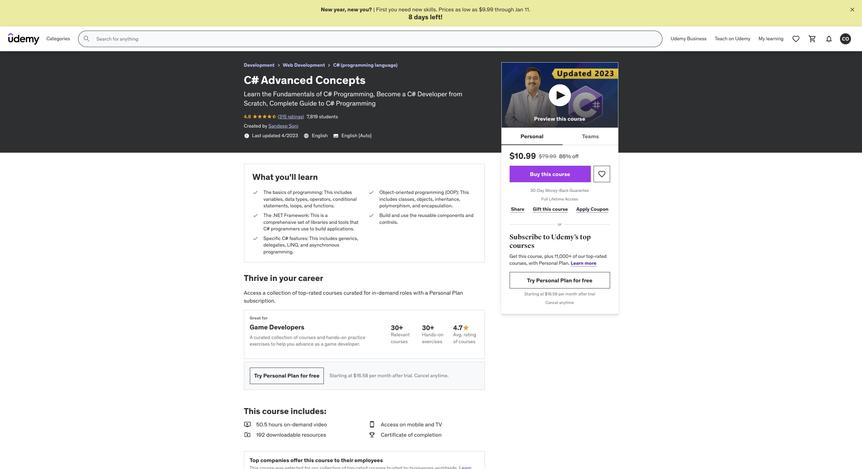 Task type: vqa. For each thing, say whether or not it's contained in the screenshot.
Course, on the right bottom of page
yes



Task type: describe. For each thing, give the bounding box(es) containing it.
linq,
[[287, 242, 299, 248]]

starting at $16.58 per month after trial cancel anytime
[[525, 292, 595, 305]]

offer
[[291, 457, 303, 464]]

and inside specific c# features: this includes generics, delegates, linq, and asynchronous programming.
[[300, 242, 308, 248]]

skills.
[[424, 6, 437, 13]]

avg.
[[453, 332, 463, 338]]

guide
[[300, 99, 317, 107]]

30+ hands-on exercises
[[422, 324, 444, 345]]

english for english [auto]
[[342, 132, 358, 139]]

this right the offer
[[304, 457, 314, 464]]

relevant
[[391, 332, 410, 338]]

programming
[[415, 189, 444, 196]]

udemy business link
[[667, 31, 711, 47]]

thrive in your career element
[[244, 273, 485, 390]]

wishlist image
[[598, 170, 606, 178]]

loops,
[[290, 203, 303, 209]]

learning
[[767, 36, 784, 42]]

teach on udemy
[[715, 36, 751, 42]]

top
[[250, 457, 259, 464]]

of inside the avg. rating of courses
[[453, 339, 458, 345]]

object-oriented programming (oop): this includes classes, objects, inheritance, polymorphism, and encapsulation.
[[380, 189, 469, 209]]

course for buy this course
[[553, 171, 571, 178]]

scratch,
[[244, 99, 268, 107]]

this up 50.5
[[244, 406, 260, 417]]

statements,
[[264, 203, 289, 209]]

$10.99 $79.99 86% off
[[510, 151, 579, 162]]

on inside 30+ hands-on exercises
[[438, 332, 444, 338]]

thrive
[[244, 273, 268, 284]]

1 vertical spatial small image
[[244, 421, 251, 429]]

day
[[537, 188, 545, 193]]

in-
[[372, 290, 379, 297]]

learn more
[[571, 260, 597, 266]]

classes,
[[399, 196, 416, 202]]

the basics of programming: this includes variables, data types, operators, conditional statements, loops, and functions.
[[264, 189, 357, 209]]

full
[[542, 197, 548, 202]]

that
[[350, 219, 359, 225]]

functions.
[[313, 203, 335, 209]]

learn inside c# advanced concepts learn the fundamentals of c# programming, become a c# developer from scratch, complete guide to c# programming
[[244, 90, 261, 98]]

per for trial.
[[369, 373, 376, 379]]

with inside get this course, plus 11,000+ of our top-rated courses, with personal plan.
[[529, 260, 538, 266]]

rated inside access a collection of top-rated courses curated for in-demand roles with a personal plan subscription.
[[309, 290, 322, 297]]

gift
[[533, 206, 542, 212]]

sandeep
[[269, 123, 288, 129]]

c# down development link
[[244, 73, 259, 87]]

guarantee
[[570, 188, 589, 193]]

my learning
[[759, 36, 784, 42]]

set
[[298, 219, 304, 225]]

the for the .net framework: this is a comprehensive set of libraries and tools that c# programmers use to build applications.
[[264, 212, 272, 219]]

help
[[277, 341, 286, 348]]

days
[[414, 13, 429, 21]]

subscription.
[[244, 297, 276, 304]]

web development
[[283, 62, 325, 68]]

new year, new you? | first you need new skills. prices as low as $9.99 through jan 11. 8 days left!
[[321, 6, 530, 21]]

encapsulation.
[[422, 203, 453, 209]]

top- inside get this course, plus 11,000+ of our top-rated courses, with personal plan.
[[586, 253, 596, 260]]

prices
[[439, 6, 454, 13]]

teach on udemy link
[[711, 31, 755, 47]]

192
[[256, 432, 265, 439]]

udemy image
[[8, 33, 40, 45]]

personal button
[[501, 128, 563, 145]]

at for starting at $16.58 per month after trial. cancel anytime.
[[348, 373, 352, 379]]

anytime.
[[430, 373, 449, 379]]

use inside 'build and use the reusable components and controls.'
[[401, 212, 409, 219]]

of inside the .net framework: this is a comprehensive set of libraries and tools that c# programmers use to build applications.
[[305, 219, 310, 225]]

c# up students
[[326, 99, 335, 107]]

on left mobile
[[400, 421, 406, 428]]

this for get
[[519, 253, 527, 260]]

courses,
[[510, 260, 528, 266]]

after for trial
[[579, 292, 587, 297]]

try personal plan for free inside thrive in your career element
[[254, 373, 320, 380]]

you inside new year, new you? | first you need new skills. prices as low as $9.99 through jan 11. 8 days left!
[[389, 6, 397, 13]]

1 udemy from the left
[[671, 36, 686, 42]]

of down access on mobile and tv
[[408, 432, 413, 439]]

try inside thrive in your career element
[[254, 373, 262, 380]]

build and use the reusable components and controls.
[[380, 212, 474, 225]]

courses inside access a collection of top-rated courses curated for in-demand roles with a personal plan subscription.
[[323, 290, 342, 297]]

course,
[[528, 253, 543, 260]]

certificate of completion
[[381, 432, 442, 439]]

personal up starting at $16.58 per month after trial cancel anytime
[[536, 277, 559, 284]]

tools
[[338, 219, 349, 225]]

and right components
[[466, 212, 474, 219]]

teams button
[[563, 128, 619, 145]]

0 vertical spatial try
[[527, 277, 535, 284]]

of inside "great for game developers a curated collection of courses and hands-on practice exercises to help you advance as a game developer."
[[294, 335, 298, 341]]

buy this course button
[[510, 166, 591, 183]]

and inside the basics of programming: this includes variables, data types, operators, conditional statements, loops, and functions.
[[304, 203, 312, 209]]

1 new from the left
[[348, 6, 359, 13]]

close image
[[849, 6, 856, 13]]

access a collection of top-rated courses curated for in-demand roles with a personal plan subscription.
[[244, 290, 463, 304]]

course language image
[[304, 133, 309, 139]]

last updated 4/2023
[[252, 132, 298, 139]]

object-
[[380, 189, 396, 196]]

0 horizontal spatial try personal plan for free link
[[250, 368, 324, 385]]

c# inside 'link'
[[333, 62, 340, 68]]

c# left developer
[[408, 90, 416, 98]]

a inside "great for game developers a curated collection of courses and hands-on practice exercises to help you advance as a game developer."
[[321, 341, 324, 348]]

this inside the basics of programming: this includes variables, data types, operators, conditional statements, loops, and functions.
[[324, 189, 333, 196]]

to inside "great for game developers a curated collection of courses and hands-on practice exercises to help you advance as a game developer."
[[271, 341, 275, 348]]

per for trial
[[559, 292, 565, 297]]

teach
[[715, 36, 728, 42]]

buy
[[530, 171, 540, 178]]

cancel for anytime.
[[415, 373, 429, 379]]

what you'll learn
[[253, 172, 318, 183]]

of inside c# advanced concepts learn the fundamentals of c# programming, become a c# developer from scratch, complete guide to c# programming
[[316, 90, 322, 98]]

a inside the .net framework: this is a comprehensive set of libraries and tools that c# programmers use to build applications.
[[325, 212, 328, 219]]

at for starting at $16.58 per month after trial cancel anytime
[[540, 292, 544, 297]]

$16.58 for starting at $16.58 per month after trial cancel anytime
[[545, 292, 558, 297]]

2 horizontal spatial as
[[472, 6, 478, 13]]

30-day money-back guarantee full lifetime access
[[531, 188, 589, 202]]

my learning link
[[755, 31, 788, 47]]

course up 'hours'
[[262, 406, 289, 417]]

categories button
[[42, 31, 74, 47]]

controls.
[[380, 219, 398, 225]]

personal inside button
[[521, 133, 544, 140]]

a
[[250, 335, 253, 341]]

small image for certificate
[[369, 431, 375, 439]]

xsmall image for object-oriented programming (oop): this includes classes, objects, inheritance, polymorphism, and encapsulation.
[[369, 189, 374, 196]]

of inside access a collection of top-rated courses curated for in-demand roles with a personal plan subscription.
[[292, 290, 297, 297]]

this course includes:
[[244, 406, 327, 417]]

exercises inside "great for game developers a curated collection of courses and hands-on practice exercises to help you advance as a game developer."
[[250, 341, 270, 348]]

starting for starting at $16.58 per month after trial. cancel anytime.
[[330, 373, 347, 379]]

30-
[[531, 188, 537, 193]]

english for english
[[312, 132, 328, 139]]

courses inside "great for game developers a curated collection of courses and hands-on practice exercises to help you advance as a game developer."
[[299, 335, 316, 341]]

includes for operators,
[[334, 189, 352, 196]]

types,
[[296, 196, 309, 202]]

4.7
[[453, 324, 463, 332]]

avg. rating of courses
[[453, 332, 476, 345]]

hands-
[[422, 332, 438, 338]]

includes:
[[291, 406, 327, 417]]

for inside access a collection of top-rated courses curated for in-demand roles with a personal plan subscription.
[[364, 290, 371, 297]]

conditional
[[333, 196, 357, 202]]

this inside object-oriented programming (oop): this includes classes, objects, inheritance, polymorphism, and encapsulation.
[[460, 189, 469, 196]]

created
[[244, 123, 261, 129]]

xsmall image for last
[[244, 133, 249, 139]]

comprehensive
[[264, 219, 296, 225]]

access inside 30-day money-back guarantee full lifetime access
[[565, 197, 578, 202]]

xsmall image up the concepts
[[327, 63, 332, 68]]

a right "roles"
[[425, 290, 428, 297]]

english [auto]
[[342, 132, 372, 139]]

this for gift
[[543, 206, 552, 212]]

career
[[298, 273, 323, 284]]

month for trial
[[566, 292, 578, 297]]

small image for 192
[[244, 431, 251, 439]]

30+ for 30+ hands-on exercises
[[422, 324, 434, 332]]

get this course, plus 11,000+ of our top-rated courses, with personal plan.
[[510, 253, 607, 266]]

jan
[[515, 6, 524, 13]]

xsmall image for the
[[253, 212, 258, 219]]

1 development from the left
[[244, 62, 275, 68]]

2 development from the left
[[294, 62, 325, 68]]

the inside 'build and use the reusable components and controls.'
[[410, 212, 417, 219]]

c# inside the .net framework: this is a comprehensive set of libraries and tools that c# programmers use to build applications.
[[264, 226, 270, 232]]

and down polymorphism,
[[392, 212, 400, 219]]

on inside "great for game developers a curated collection of courses and hands-on practice exercises to help you advance as a game developer."
[[341, 335, 347, 341]]

companies
[[261, 457, 289, 464]]

get
[[510, 253, 518, 260]]

game
[[250, 323, 268, 332]]

money-
[[546, 188, 560, 193]]

1 vertical spatial demand
[[292, 421, 313, 428]]

polymorphism,
[[380, 203, 411, 209]]

Search for anything text field
[[95, 33, 654, 45]]

courses inside the avg. rating of courses
[[459, 339, 476, 345]]

language)
[[375, 62, 398, 68]]

trial.
[[404, 373, 413, 379]]

(oop):
[[445, 189, 459, 196]]

to left their
[[334, 457, 340, 464]]

after for trial.
[[393, 373, 403, 379]]

subscribe
[[510, 233, 542, 242]]



Task type: locate. For each thing, give the bounding box(es) containing it.
business
[[687, 36, 707, 42]]

1 vertical spatial cancel
[[415, 373, 429, 379]]

courses up advance
[[299, 335, 316, 341]]

courses down subscribe in the right of the page
[[510, 242, 535, 250]]

1 horizontal spatial cancel
[[546, 300, 559, 305]]

0 vertical spatial collection
[[267, 290, 291, 297]]

$16.58 inside starting at $16.58 per month after trial cancel anytime
[[545, 292, 558, 297]]

of inside the basics of programming: this includes variables, data types, operators, conditional statements, loops, and functions.
[[288, 189, 292, 196]]

on right teach
[[729, 36, 734, 42]]

and up game
[[317, 335, 325, 341]]

for inside "great for game developers a curated collection of courses and hands-on practice exercises to help you advance as a game developer."
[[262, 316, 268, 321]]

reusable
[[418, 212, 437, 219]]

with right "roles"
[[414, 290, 424, 297]]

teams
[[582, 133, 599, 140]]

30+ relevant courses
[[391, 324, 410, 345]]

0 horizontal spatial use
[[301, 226, 309, 232]]

great for game developers a curated collection of courses and hands-on practice exercises to help you advance as a game developer.
[[250, 316, 366, 348]]

0 vertical spatial cancel
[[546, 300, 559, 305]]

.net
[[273, 212, 283, 219]]

components
[[438, 212, 465, 219]]

0 vertical spatial after
[[579, 292, 587, 297]]

1 horizontal spatial demand
[[379, 290, 399, 297]]

this left is
[[311, 212, 319, 219]]

0 horizontal spatial plan
[[288, 373, 299, 380]]

1 horizontal spatial after
[[579, 292, 587, 297]]

and inside the .net framework: this is a comprehensive set of libraries and tools that c# programmers use to build applications.
[[329, 219, 337, 225]]

course inside buy this course button
[[553, 171, 571, 178]]

0 horizontal spatial english
[[312, 132, 328, 139]]

at
[[540, 292, 544, 297], [348, 373, 352, 379]]

top- up more
[[586, 253, 596, 260]]

udemy
[[671, 36, 686, 42], [736, 36, 751, 42]]

1 vertical spatial use
[[301, 226, 309, 232]]

0 vertical spatial rated
[[596, 253, 607, 260]]

1 vertical spatial you
[[287, 341, 295, 348]]

this up operators,
[[324, 189, 333, 196]]

to
[[318, 99, 324, 107], [310, 226, 314, 232], [543, 233, 550, 242], [271, 341, 275, 348], [334, 457, 340, 464]]

includes up asynchronous
[[320, 235, 338, 242]]

your
[[279, 273, 296, 284]]

1 vertical spatial learn
[[571, 260, 584, 266]]

at inside thrive in your career element
[[348, 373, 352, 379]]

0 vertical spatial includes
[[334, 189, 352, 196]]

this right gift
[[543, 206, 552, 212]]

includes inside object-oriented programming (oop): this includes classes, objects, inheritance, polymorphism, and encapsulation.
[[380, 196, 398, 202]]

0 vertical spatial month
[[566, 292, 578, 297]]

cancel inside starting at $16.58 per month after trial cancel anytime
[[546, 300, 559, 305]]

course left their
[[315, 457, 333, 464]]

$16.58
[[545, 292, 558, 297], [354, 373, 368, 379]]

become
[[377, 90, 401, 98]]

1 the from the top
[[264, 189, 272, 196]]

created by sandeep soni
[[244, 123, 299, 129]]

notifications image
[[825, 35, 834, 43]]

includes
[[334, 189, 352, 196], [380, 196, 398, 202], [320, 235, 338, 242]]

starting inside starting at $16.58 per month after trial cancel anytime
[[525, 292, 539, 297]]

course inside gift this course link
[[553, 206, 568, 212]]

rated inside get this course, plus 11,000+ of our top-rated courses, with personal plan.
[[596, 253, 607, 260]]

xsmall image left build
[[369, 212, 374, 219]]

includes inside specific c# features: this includes generics, delegates, linq, and asynchronous programming.
[[320, 235, 338, 242]]

employees
[[355, 457, 383, 464]]

with inside access a collection of top-rated courses curated for in-demand roles with a personal plan subscription.
[[414, 290, 424, 297]]

course inside preview this course button
[[568, 115, 586, 122]]

0 horizontal spatial after
[[393, 373, 403, 379]]

0 vertical spatial demand
[[379, 290, 399, 297]]

2 30+ from the left
[[422, 324, 434, 332]]

try personal plan for free down "plan."
[[527, 277, 593, 284]]

tab list
[[501, 128, 619, 145]]

1 vertical spatial free
[[309, 373, 320, 380]]

apply
[[577, 206, 590, 212]]

access down the back
[[565, 197, 578, 202]]

collection inside access a collection of top-rated courses curated for in-demand roles with a personal plan subscription.
[[267, 290, 291, 297]]

0 horizontal spatial access
[[244, 290, 262, 297]]

xsmall image for build and use the reusable components and controls.
[[369, 212, 374, 219]]

small image for access
[[369, 421, 375, 429]]

1 horizontal spatial new
[[412, 6, 423, 13]]

0 horizontal spatial with
[[414, 290, 424, 297]]

xsmall image left the last
[[244, 133, 249, 139]]

1 vertical spatial collection
[[272, 335, 292, 341]]

the up "variables,"
[[264, 189, 272, 196]]

1 horizontal spatial learn
[[571, 260, 584, 266]]

this for buy
[[541, 171, 551, 178]]

xsmall image
[[327, 63, 332, 68], [253, 189, 258, 196], [369, 189, 374, 196], [369, 212, 374, 219]]

small image left 50.5
[[244, 421, 251, 429]]

30+ inside 30+ relevant courses
[[391, 324, 403, 332]]

c# down the concepts
[[324, 90, 332, 98]]

collection
[[267, 290, 291, 297], [272, 335, 292, 341]]

a up subscription.
[[263, 290, 266, 297]]

and down the objects,
[[412, 203, 421, 209]]

2 horizontal spatial plan
[[561, 277, 572, 284]]

1 horizontal spatial per
[[559, 292, 565, 297]]

web development link
[[283, 61, 325, 70]]

1 english from the left
[[312, 132, 328, 139]]

xsmall image for specific
[[253, 235, 258, 242]]

this inside the .net framework: this is a comprehensive set of libraries and tools that c# programmers use to build applications.
[[311, 212, 319, 219]]

2 new from the left
[[412, 6, 423, 13]]

0 vertical spatial you
[[389, 6, 397, 13]]

cancel for anytime
[[546, 300, 559, 305]]

personal inside get this course, plus 11,000+ of our top-rated courses, with personal plan.
[[539, 260, 558, 266]]

0 horizontal spatial you
[[287, 341, 295, 348]]

plan for try personal plan for free link to the right
[[561, 277, 572, 284]]

personal down help
[[263, 373, 286, 380]]

developer.
[[338, 341, 360, 348]]

50.5 hours on-demand video
[[256, 421, 327, 428]]

personal down preview
[[521, 133, 544, 140]]

cancel
[[546, 300, 559, 305], [415, 373, 429, 379]]

2 vertical spatial plan
[[288, 373, 299, 380]]

0 vertical spatial plan
[[561, 277, 572, 284]]

plan for the left try personal plan for free link
[[288, 373, 299, 380]]

1 horizontal spatial you
[[389, 6, 397, 13]]

0 horizontal spatial 30+
[[391, 324, 403, 332]]

the inside the .net framework: this is a comprehensive set of libraries and tools that c# programmers use to build applications.
[[264, 212, 272, 219]]

wishlist image
[[792, 35, 801, 43]]

0 vertical spatial small image
[[463, 325, 470, 332]]

1 horizontal spatial english
[[342, 132, 358, 139]]

c#
[[333, 62, 340, 68], [244, 73, 259, 87], [324, 90, 332, 98], [408, 90, 416, 98], [326, 99, 335, 107], [264, 226, 270, 232], [282, 235, 288, 242]]

shopping cart with 0 items image
[[809, 35, 817, 43]]

courses inside 30+ relevant courses
[[391, 339, 408, 345]]

by
[[262, 123, 267, 129]]

the left .net
[[264, 212, 272, 219]]

0 vertical spatial learn
[[244, 90, 261, 98]]

0 horizontal spatial rated
[[309, 290, 322, 297]]

english right course language icon
[[312, 132, 328, 139]]

demand inside access a collection of top-rated courses curated for in-demand roles with a personal plan subscription.
[[379, 290, 399, 297]]

after left trial.
[[393, 373, 403, 379]]

$16.58 inside thrive in your career element
[[354, 373, 368, 379]]

udemy left the my
[[736, 36, 751, 42]]

rating
[[464, 332, 476, 338]]

small image inside thrive in your career element
[[463, 325, 470, 332]]

gift this course link
[[532, 202, 570, 216]]

a right is
[[325, 212, 328, 219]]

try personal plan for free link down help
[[250, 368, 324, 385]]

access inside access a collection of top-rated courses curated for in-demand roles with a personal plan subscription.
[[244, 290, 262, 297]]

a right become in the top left of the page
[[402, 90, 406, 98]]

as inside "great for game developers a curated collection of courses and hands-on practice exercises to help you advance as a game developer."
[[315, 341, 320, 348]]

after inside starting at $16.58 per month after trial cancel anytime
[[579, 292, 587, 297]]

per inside thrive in your career element
[[369, 373, 376, 379]]

rated down career
[[309, 290, 322, 297]]

you'll
[[275, 172, 296, 183]]

0 horizontal spatial new
[[348, 6, 359, 13]]

0 horizontal spatial small image
[[244, 421, 251, 429]]

programming
[[336, 99, 376, 107]]

1 vertical spatial month
[[378, 373, 392, 379]]

the inside c# advanced concepts learn the fundamentals of c# programming, become a c# developer from scratch, complete guide to c# programming
[[262, 90, 272, 98]]

0 vertical spatial the
[[262, 90, 272, 98]]

1 vertical spatial per
[[369, 373, 376, 379]]

web
[[283, 62, 293, 68]]

the up "scratch,"
[[262, 90, 272, 98]]

this up the courses,
[[519, 253, 527, 260]]

gift this course
[[533, 206, 568, 212]]

learn more link
[[571, 260, 597, 266]]

c# inside specific c# features: this includes generics, delegates, linq, and asynchronous programming.
[[282, 235, 288, 242]]

hands-
[[326, 335, 341, 341]]

great
[[250, 316, 261, 321]]

and inside object-oriented programming (oop): this includes classes, objects, inheritance, polymorphism, and encapsulation.
[[412, 203, 421, 209]]

0 vertical spatial with
[[529, 260, 538, 266]]

1 vertical spatial with
[[414, 290, 424, 297]]

exercises down a
[[250, 341, 270, 348]]

exercises inside 30+ hands-on exercises
[[422, 339, 442, 345]]

use down polymorphism,
[[401, 212, 409, 219]]

of up guide
[[316, 90, 322, 98]]

192 downloadable resources
[[256, 432, 326, 439]]

0 horizontal spatial try personal plan for free
[[254, 373, 320, 380]]

1 horizontal spatial try personal plan for free
[[527, 277, 593, 284]]

1 horizontal spatial use
[[401, 212, 409, 219]]

1 vertical spatial at
[[348, 373, 352, 379]]

their
[[341, 457, 353, 464]]

1 vertical spatial the
[[264, 212, 272, 219]]

curated inside "great for game developers a curated collection of courses and hands-on practice exercises to help you advance as a game developer."
[[254, 335, 270, 341]]

of up data
[[288, 189, 292, 196]]

top- inside access a collection of top-rated courses curated for in-demand roles with a personal plan subscription.
[[298, 290, 309, 297]]

and up applications.
[[329, 219, 337, 225]]

to inside subscribe to udemy's top courses
[[543, 233, 550, 242]]

advanced
[[261, 73, 313, 87]]

plan inside access a collection of top-rated courses curated for in-demand roles with a personal plan subscription.
[[452, 290, 463, 297]]

try
[[527, 277, 535, 284], [254, 373, 262, 380]]

starting for starting at $16.58 per month after trial cancel anytime
[[525, 292, 539, 297]]

course for gift this course
[[553, 206, 568, 212]]

includes inside the basics of programming: this includes variables, data types, operators, conditional statements, loops, and functions.
[[334, 189, 352, 196]]

0 horizontal spatial cancel
[[415, 373, 429, 379]]

1 horizontal spatial $16.58
[[545, 292, 558, 297]]

to left help
[[271, 341, 275, 348]]

free up trial
[[582, 277, 593, 284]]

1 horizontal spatial exercises
[[422, 339, 442, 345]]

subscribe to udemy's top courses
[[510, 233, 591, 250]]

courses down relevant
[[391, 339, 408, 345]]

the inside the basics of programming: this includes variables, data types, operators, conditional statements, loops, and functions.
[[264, 189, 272, 196]]

2 udemy from the left
[[736, 36, 751, 42]]

this inside get this course, plus 11,000+ of our top-rated courses, with personal plan.
[[519, 253, 527, 260]]

of
[[316, 90, 322, 98], [288, 189, 292, 196], [305, 219, 310, 225], [573, 253, 577, 260], [292, 290, 297, 297], [294, 335, 298, 341], [453, 339, 458, 345], [408, 432, 413, 439]]

delegates,
[[264, 242, 286, 248]]

you inside "great for game developers a curated collection of courses and hands-on practice exercises to help you advance as a game developer."
[[287, 341, 295, 348]]

plan.
[[559, 260, 570, 266]]

1 horizontal spatial try personal plan for free link
[[510, 272, 610, 289]]

c# up specific
[[264, 226, 270, 232]]

you right first
[[389, 6, 397, 13]]

xsmall image left web
[[276, 63, 282, 68]]

of right set
[[305, 219, 310, 225]]

this
[[324, 189, 333, 196], [460, 189, 469, 196], [311, 212, 319, 219], [309, 235, 318, 242], [244, 406, 260, 417]]

1 horizontal spatial as
[[455, 6, 461, 13]]

xsmall image for the basics of programming: this includes variables, data types, operators, conditional statements, loops, and functions.
[[253, 189, 258, 196]]

new left you?
[[348, 6, 359, 13]]

per inside starting at $16.58 per month after trial cancel anytime
[[559, 292, 565, 297]]

(315
[[278, 113, 287, 120]]

30+ for 30+ relevant courses
[[391, 324, 403, 332]]

(315 ratings)
[[278, 113, 304, 120]]

1 vertical spatial access
[[244, 290, 262, 297]]

month inside thrive in your career element
[[378, 373, 392, 379]]

$16.58 for starting at $16.58 per month after trial. cancel anytime.
[[354, 373, 368, 379]]

learn up "scratch,"
[[244, 90, 261, 98]]

free down advance
[[309, 373, 320, 380]]

data
[[285, 196, 295, 202]]

english
[[312, 132, 328, 139], [342, 132, 358, 139]]

with down course,
[[529, 260, 538, 266]]

left!
[[430, 13, 443, 21]]

7,819 students
[[307, 113, 338, 120]]

development right web
[[294, 62, 325, 68]]

english right closed captions image
[[342, 132, 358, 139]]

11.
[[525, 6, 530, 13]]

development link
[[244, 61, 275, 70]]

2 horizontal spatial access
[[565, 197, 578, 202]]

after left trial
[[579, 292, 587, 297]]

month up 'anytime'
[[566, 292, 578, 297]]

demand left "roles"
[[379, 290, 399, 297]]

small image
[[369, 421, 375, 429], [244, 431, 251, 439], [369, 431, 375, 439]]

c# up the concepts
[[333, 62, 340, 68]]

personal right "roles"
[[430, 290, 451, 297]]

apply coupon button
[[575, 202, 610, 216]]

small image
[[463, 325, 470, 332], [244, 421, 251, 429]]

thrive in your career
[[244, 273, 323, 284]]

includes for polymorphism,
[[380, 196, 398, 202]]

starting inside thrive in your career element
[[330, 373, 347, 379]]

and inside "great for game developers a curated collection of courses and hands-on practice exercises to help you advance as a game developer."
[[317, 335, 325, 341]]

generics,
[[339, 235, 358, 242]]

cancel inside thrive in your career element
[[415, 373, 429, 379]]

1 horizontal spatial try
[[527, 277, 535, 284]]

courses inside subscribe to udemy's top courses
[[510, 242, 535, 250]]

the for the basics of programming: this includes variables, data types, operators, conditional statements, loops, and functions.
[[264, 189, 272, 196]]

starting down the courses,
[[525, 292, 539, 297]]

0 horizontal spatial starting
[[330, 373, 347, 379]]

1 30+ from the left
[[391, 324, 403, 332]]

back
[[560, 188, 569, 193]]

month inside starting at $16.58 per month after trial cancel anytime
[[566, 292, 578, 297]]

and left the tv
[[425, 421, 435, 428]]

on left 'avg.' on the bottom right of page
[[438, 332, 444, 338]]

0 vertical spatial use
[[401, 212, 409, 219]]

collection inside "great for game developers a curated collection of courses and hands-on practice exercises to help you advance as a game developer."
[[272, 335, 292, 341]]

closed captions image
[[333, 133, 339, 139]]

our
[[578, 253, 585, 260]]

0 vertical spatial access
[[565, 197, 578, 202]]

2 english from the left
[[342, 132, 358, 139]]

30+ inside 30+ hands-on exercises
[[422, 324, 434, 332]]

1 horizontal spatial starting
[[525, 292, 539, 297]]

as right advance
[[315, 341, 320, 348]]

0 horizontal spatial exercises
[[250, 341, 270, 348]]

1 horizontal spatial 30+
[[422, 324, 434, 332]]

0 vertical spatial try personal plan for free link
[[510, 272, 610, 289]]

of up advance
[[294, 335, 298, 341]]

this for preview
[[557, 115, 567, 122]]

course up the back
[[553, 171, 571, 178]]

0 horizontal spatial demand
[[292, 421, 313, 428]]

1 horizontal spatial udemy
[[736, 36, 751, 42]]

c# advanced concepts learn the fundamentals of c# programming, become a c# developer from scratch, complete guide to c# programming
[[244, 73, 463, 107]]

0 horizontal spatial the
[[262, 90, 272, 98]]

curated inside access a collection of top-rated courses curated for in-demand roles with a personal plan subscription.
[[344, 290, 363, 297]]

collection up help
[[272, 335, 292, 341]]

0 vertical spatial starting
[[525, 292, 539, 297]]

free inside thrive in your career element
[[309, 373, 320, 380]]

plan
[[561, 277, 572, 284], [452, 290, 463, 297], [288, 373, 299, 380]]

includes down object-
[[380, 196, 398, 202]]

developers
[[269, 323, 305, 332]]

1 vertical spatial the
[[410, 212, 417, 219]]

1 vertical spatial $16.58
[[354, 373, 368, 379]]

share button
[[510, 202, 526, 216]]

after
[[579, 292, 587, 297], [393, 373, 403, 379]]

1 horizontal spatial with
[[529, 260, 538, 266]]

cancel right trial.
[[415, 373, 429, 379]]

development
[[244, 62, 275, 68], [294, 62, 325, 68]]

curated down game
[[254, 335, 270, 341]]

use inside the .net framework: this is a comprehensive set of libraries and tools that c# programmers use to build applications.
[[301, 226, 309, 232]]

learn down our
[[571, 260, 584, 266]]

personal inside access a collection of top-rated courses curated for in-demand roles with a personal plan subscription.
[[430, 290, 451, 297]]

0 vertical spatial at
[[540, 292, 544, 297]]

course
[[568, 115, 586, 122], [553, 171, 571, 178], [553, 206, 568, 212], [262, 406, 289, 417], [315, 457, 333, 464]]

course for preview this course
[[568, 115, 586, 122]]

for left the in-
[[364, 290, 371, 297]]

courses down career
[[323, 290, 342, 297]]

to inside c# advanced concepts learn the fundamentals of c# programming, become a c# developer from scratch, complete guide to c# programming
[[318, 99, 324, 107]]

tab list containing personal
[[501, 128, 619, 145]]

1 horizontal spatial month
[[566, 292, 578, 297]]

0 vertical spatial top-
[[586, 253, 596, 260]]

submit search image
[[83, 35, 91, 43]]

on up developer.
[[341, 335, 347, 341]]

for down learn more link
[[574, 277, 581, 284]]

practice
[[348, 335, 366, 341]]

off
[[573, 153, 579, 160]]

starting down game
[[330, 373, 347, 379]]

at inside starting at $16.58 per month after trial cancel anytime
[[540, 292, 544, 297]]

new up days
[[412, 6, 423, 13]]

0 vertical spatial free
[[582, 277, 593, 284]]

operators,
[[310, 196, 332, 202]]

development left web
[[244, 62, 275, 68]]

1 horizontal spatial rated
[[596, 253, 607, 260]]

this right buy in the top of the page
[[541, 171, 551, 178]]

0 horizontal spatial curated
[[254, 335, 270, 341]]

1 vertical spatial try
[[254, 373, 262, 380]]

1 horizontal spatial free
[[582, 277, 593, 284]]

access for access on mobile and tv
[[381, 421, 399, 428]]

try personal plan for free down help
[[254, 373, 320, 380]]

this right (oop):
[[460, 189, 469, 196]]

0 horizontal spatial top-
[[298, 290, 309, 297]]

try personal plan for free link up starting at $16.58 per month after trial cancel anytime
[[510, 272, 610, 289]]

0 vertical spatial $16.58
[[545, 292, 558, 297]]

2 the from the top
[[264, 212, 272, 219]]

0 horizontal spatial free
[[309, 373, 320, 380]]

updated
[[263, 132, 281, 139]]

access
[[565, 197, 578, 202], [244, 290, 262, 297], [381, 421, 399, 428]]

0 horizontal spatial per
[[369, 373, 376, 379]]

rated
[[596, 253, 607, 260], [309, 290, 322, 297]]

course down the lifetime
[[553, 206, 568, 212]]

access up subscription.
[[244, 290, 262, 297]]

month for trial.
[[378, 373, 392, 379]]

0 vertical spatial curated
[[344, 290, 363, 297]]

0 horizontal spatial as
[[315, 341, 320, 348]]

access for access a collection of top-rated courses curated for in-demand roles with a personal plan subscription.
[[244, 290, 262, 297]]

7,819
[[307, 113, 318, 120]]

1 horizontal spatial access
[[381, 421, 399, 428]]

fundamentals
[[273, 90, 315, 98]]

1 horizontal spatial at
[[540, 292, 544, 297]]

hours
[[269, 421, 283, 428]]

udemy left business
[[671, 36, 686, 42]]

as right low
[[472, 6, 478, 13]]

30+ left hands-
[[391, 324, 403, 332]]

1 vertical spatial includes
[[380, 196, 398, 202]]

of inside get this course, plus 11,000+ of our top-rated courses, with personal plan.
[[573, 253, 577, 260]]

preview
[[534, 115, 555, 122]]

rated up more
[[596, 253, 607, 260]]

new
[[321, 6, 333, 13]]

0 horizontal spatial udemy
[[671, 36, 686, 42]]

a inside c# advanced concepts learn the fundamentals of c# programming, become a c# developer from scratch, complete guide to c# programming
[[402, 90, 406, 98]]

use
[[401, 212, 409, 219], [301, 226, 309, 232]]

0 horizontal spatial development
[[244, 62, 275, 68]]

features:
[[289, 235, 308, 242]]

as
[[455, 6, 461, 13], [472, 6, 478, 13], [315, 341, 320, 348]]

for down advance
[[300, 373, 308, 380]]

after inside thrive in your career element
[[393, 373, 403, 379]]

0 vertical spatial per
[[559, 292, 565, 297]]

0 vertical spatial try personal plan for free
[[527, 277, 593, 284]]

this inside specific c# features: this includes generics, delegates, linq, and asynchronous programming.
[[309, 235, 318, 242]]

1 horizontal spatial curated
[[344, 290, 363, 297]]

1 vertical spatial try personal plan for free
[[254, 373, 320, 380]]

xsmall image
[[276, 63, 282, 68], [244, 133, 249, 139], [253, 212, 258, 219], [253, 235, 258, 242]]

1 horizontal spatial small image
[[463, 325, 470, 332]]

1 vertical spatial after
[[393, 373, 403, 379]]

xsmall image left object-
[[369, 189, 374, 196]]

exercises down hands-
[[422, 339, 442, 345]]

2 vertical spatial includes
[[320, 235, 338, 242]]

to inside the .net framework: this is a comprehensive set of libraries and tools that c# programmers use to build applications.
[[310, 226, 314, 232]]

top- down career
[[298, 290, 309, 297]]

course up teams
[[568, 115, 586, 122]]



